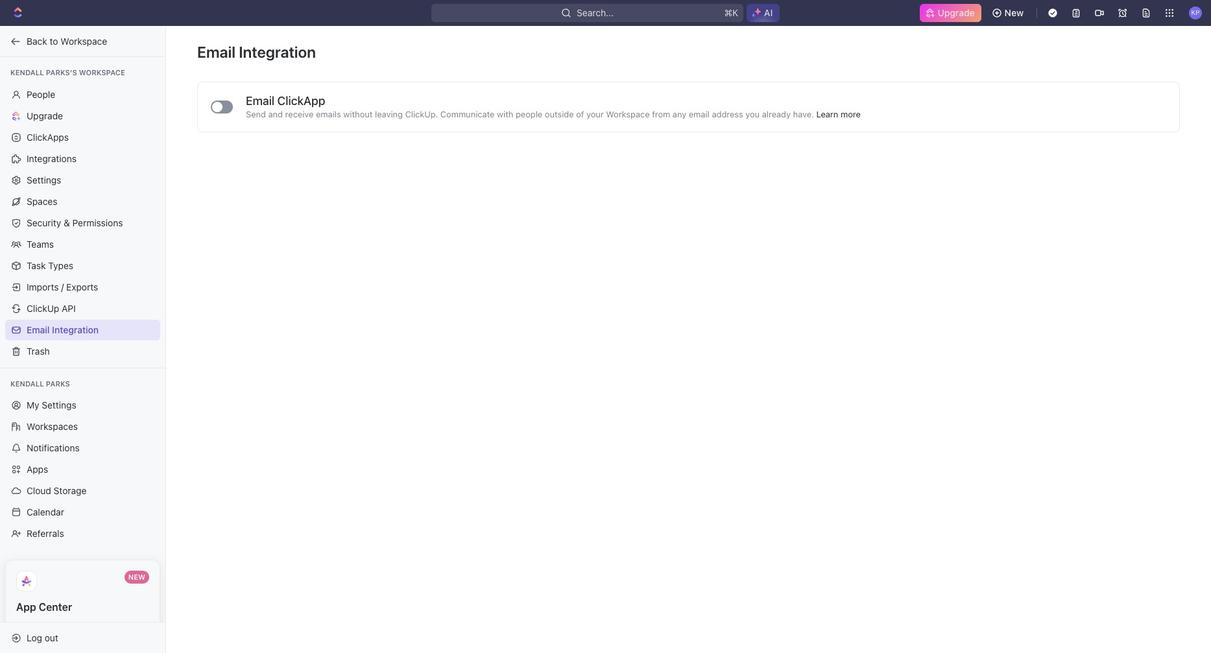 Task type: locate. For each thing, give the bounding box(es) containing it.
0 horizontal spatial upgrade link
[[5, 105, 160, 126]]

email inside email clickapp send and receive emails without leaving clickup. communicate with people outside of your workspace from any email address you already have. learn more
[[246, 94, 275, 108]]

integrations link
[[5, 148, 160, 169]]

integration down clickup api link
[[52, 324, 99, 335]]

email integration
[[197, 43, 316, 61], [27, 324, 99, 335]]

0 vertical spatial workspace
[[61, 35, 107, 46]]

1 vertical spatial email
[[246, 94, 275, 108]]

to
[[50, 35, 58, 46]]

and
[[268, 109, 283, 119]]

upgrade link
[[920, 4, 982, 22], [5, 105, 160, 126]]

upgrade left new button at the right top of page
[[938, 7, 975, 18]]

1 horizontal spatial email integration
[[197, 43, 316, 61]]

2 vertical spatial workspace
[[606, 109, 650, 119]]

settings link
[[5, 170, 160, 190]]

settings
[[27, 174, 61, 185], [42, 400, 76, 411]]

1 vertical spatial email integration
[[27, 324, 99, 335]]

0 horizontal spatial new
[[128, 573, 145, 581]]

email integration down 'api'
[[27, 324, 99, 335]]

1 kendall from the top
[[10, 68, 44, 77]]

0 vertical spatial integration
[[239, 43, 316, 61]]

teams link
[[5, 234, 160, 255]]

email
[[197, 43, 236, 61], [246, 94, 275, 108], [27, 324, 50, 335]]

0 horizontal spatial email
[[27, 324, 50, 335]]

search...
[[577, 7, 614, 18]]

trash link
[[5, 341, 160, 362]]

outside
[[545, 109, 574, 119]]

kp
[[1192, 9, 1200, 16]]

new
[[1005, 7, 1024, 18], [128, 573, 145, 581]]

2 vertical spatial email
[[27, 324, 50, 335]]

new inside button
[[1005, 7, 1024, 18]]

without
[[343, 109, 373, 119]]

1 vertical spatial settings
[[42, 400, 76, 411]]

2 kendall from the top
[[10, 379, 44, 388]]

1 vertical spatial upgrade link
[[5, 105, 160, 126]]

upgrade link left new button at the right top of page
[[920, 4, 982, 22]]

0 vertical spatial email integration
[[197, 43, 316, 61]]

workspace up people link at the top left of the page
[[79, 68, 125, 77]]

email integration link
[[5, 320, 160, 340]]

clickapps
[[27, 131, 69, 142]]

clickup.
[[405, 109, 438, 119]]

workspace for back to workspace
[[61, 35, 107, 46]]

upgrade
[[938, 7, 975, 18], [27, 110, 63, 121]]

1 vertical spatial integration
[[52, 324, 99, 335]]

imports / exports link
[[5, 277, 160, 298]]

0 horizontal spatial email integration
[[27, 324, 99, 335]]

people link
[[5, 84, 160, 105]]

0 horizontal spatial integration
[[52, 324, 99, 335]]

workspace right 'your'
[[606, 109, 650, 119]]

any
[[673, 109, 687, 119]]

workspace
[[61, 35, 107, 46], [79, 68, 125, 77], [606, 109, 650, 119]]

1 horizontal spatial new
[[1005, 7, 1024, 18]]

1 vertical spatial new
[[128, 573, 145, 581]]

app center
[[16, 602, 72, 613]]

settings down parks
[[42, 400, 76, 411]]

workspace inside "button"
[[61, 35, 107, 46]]

clickup api
[[27, 303, 76, 314]]

0 vertical spatial email
[[197, 43, 236, 61]]

cloud storage link
[[5, 481, 160, 502]]

upgrade up the clickapps
[[27, 110, 63, 121]]

email integration up send
[[197, 43, 316, 61]]

already
[[762, 109, 791, 119]]

2 horizontal spatial email
[[246, 94, 275, 108]]

referrals
[[27, 528, 64, 539]]

cloud storage
[[27, 485, 87, 496]]

upgrade for the bottom upgrade link
[[27, 110, 63, 121]]

notifications link
[[5, 438, 160, 459]]

trash
[[27, 346, 50, 357]]

1 horizontal spatial email
[[197, 43, 236, 61]]

kendall parks's workspace
[[10, 68, 125, 77]]

kendall
[[10, 68, 44, 77], [10, 379, 44, 388]]

0 vertical spatial new
[[1005, 7, 1024, 18]]

back to workspace
[[27, 35, 107, 46]]

1 vertical spatial workspace
[[79, 68, 125, 77]]

learn more link
[[817, 109, 861, 119]]

upgrade link up clickapps link
[[5, 105, 160, 126]]

email integration inside email integration 'link'
[[27, 324, 99, 335]]

workspace right to
[[61, 35, 107, 46]]

out
[[45, 632, 58, 643]]

security & permissions
[[27, 217, 123, 228]]

task types link
[[5, 255, 160, 276]]

my settings link
[[5, 395, 160, 416]]

1 horizontal spatial upgrade
[[938, 7, 975, 18]]

1 horizontal spatial upgrade link
[[920, 4, 982, 22]]

my
[[27, 400, 39, 411]]

0 vertical spatial settings
[[27, 174, 61, 185]]

settings up spaces
[[27, 174, 61, 185]]

parks's
[[46, 68, 77, 77]]

1 vertical spatial upgrade
[[27, 110, 63, 121]]

calendar
[[27, 507, 64, 518]]

clickup api link
[[5, 298, 160, 319]]

kendall parks
[[10, 379, 70, 388]]

0 vertical spatial kendall
[[10, 68, 44, 77]]

kendall up my
[[10, 379, 44, 388]]

settings inside settings link
[[27, 174, 61, 185]]

workspace inside email clickapp send and receive emails without leaving clickup. communicate with people outside of your workspace from any email address you already have. learn more
[[606, 109, 650, 119]]

workspace for kendall parks's workspace
[[79, 68, 125, 77]]

settings inside my settings link
[[42, 400, 76, 411]]

workspaces
[[27, 421, 78, 432]]

spaces link
[[5, 191, 160, 212]]

0 vertical spatial upgrade
[[938, 7, 975, 18]]

learn
[[817, 109, 839, 119]]

integration up clickapp
[[239, 43, 316, 61]]

you
[[746, 109, 760, 119]]

1 vertical spatial kendall
[[10, 379, 44, 388]]

0 horizontal spatial upgrade
[[27, 110, 63, 121]]

kendall up people
[[10, 68, 44, 77]]



Task type: vqa. For each thing, say whether or not it's contained in the screenshot.
tree inside the Sidebar "NAVIGATION"
no



Task type: describe. For each thing, give the bounding box(es) containing it.
send
[[246, 109, 266, 119]]

types
[[48, 260, 73, 271]]

leaving
[[375, 109, 403, 119]]

more
[[841, 109, 861, 119]]

of
[[576, 109, 584, 119]]

1 horizontal spatial integration
[[239, 43, 316, 61]]

upgrade for top upgrade link
[[938, 7, 975, 18]]

log out button
[[5, 628, 154, 649]]

my settings
[[27, 400, 76, 411]]

imports
[[27, 281, 59, 292]]

task
[[27, 260, 46, 271]]

have.
[[793, 109, 814, 119]]

notifications
[[27, 443, 80, 454]]

security & permissions link
[[5, 213, 160, 233]]

⌘k
[[724, 7, 738, 18]]

email clickapp send and receive emails without leaving clickup. communicate with people outside of your workspace from any email address you already have. learn more
[[246, 94, 861, 119]]

integrations
[[27, 153, 77, 164]]

apps
[[27, 464, 48, 475]]

receive
[[285, 109, 314, 119]]

workspaces link
[[5, 417, 160, 437]]

your
[[587, 109, 604, 119]]

emails
[[316, 109, 341, 119]]

/
[[61, 281, 64, 292]]

storage
[[54, 485, 87, 496]]

task types
[[27, 260, 73, 271]]

clickup
[[27, 303, 59, 314]]

log
[[27, 632, 42, 643]]

referrals link
[[5, 524, 160, 544]]

email
[[689, 109, 710, 119]]

api
[[62, 303, 76, 314]]

kp button
[[1186, 3, 1206, 23]]

address
[[712, 109, 743, 119]]

email inside email integration 'link'
[[27, 324, 50, 335]]

communicate
[[441, 109, 495, 119]]

imports / exports
[[27, 281, 98, 292]]

cloud
[[27, 485, 51, 496]]

kendall for people
[[10, 68, 44, 77]]

exports
[[66, 281, 98, 292]]

log out
[[27, 632, 58, 643]]

&
[[64, 217, 70, 228]]

clickapps link
[[5, 127, 160, 148]]

clickapp
[[277, 94, 325, 108]]

from
[[652, 109, 671, 119]]

people
[[516, 109, 543, 119]]

parks
[[46, 379, 70, 388]]

with
[[497, 109, 514, 119]]

apps link
[[5, 459, 160, 480]]

calendar link
[[5, 502, 160, 523]]

center
[[39, 602, 72, 613]]

app
[[16, 602, 36, 613]]

teams
[[27, 238, 54, 250]]

people
[[27, 89, 55, 100]]

integration inside 'link'
[[52, 324, 99, 335]]

ai button
[[747, 4, 780, 22]]

kendall for my settings
[[10, 379, 44, 388]]

security
[[27, 217, 61, 228]]

ai
[[764, 7, 773, 18]]

new button
[[987, 3, 1032, 23]]

0 vertical spatial upgrade link
[[920, 4, 982, 22]]

back to workspace button
[[5, 31, 154, 52]]

spaces
[[27, 196, 57, 207]]

permissions
[[72, 217, 123, 228]]

back
[[27, 35, 47, 46]]



